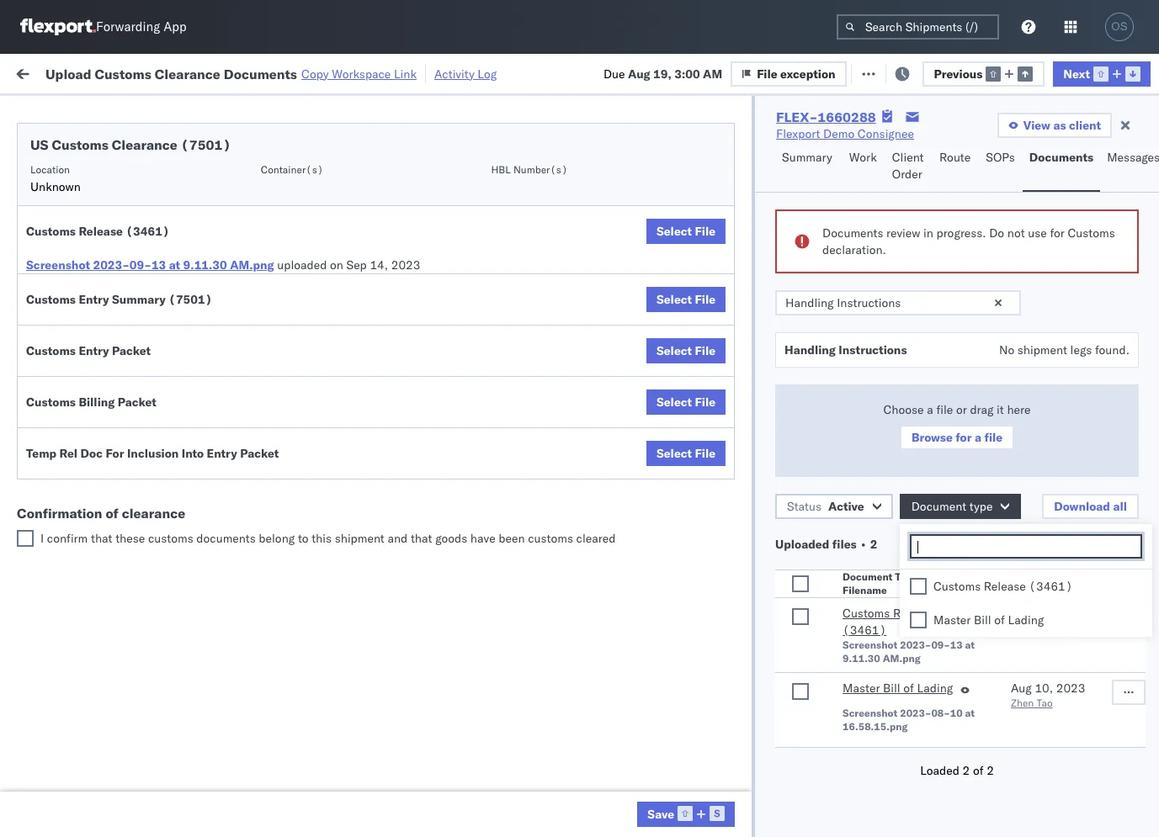 Task type: locate. For each thing, give the bounding box(es) containing it.
2 flex-1889466 from the top
[[929, 428, 1017, 443]]

3 ceau7522281, hlxu6 from the top
[[1037, 316, 1159, 332]]

upload customs clearance documents copy workspace link
[[45, 65, 417, 82]]

schedule
[[39, 168, 89, 183], [39, 197, 89, 212], [39, 234, 89, 249], [39, 279, 89, 294], [39, 308, 89, 323], [39, 382, 89, 397], [39, 427, 89, 442], [39, 530, 89, 545]]

timestamp
[[1011, 571, 1062, 583]]

order
[[892, 167, 922, 182]]

ceau7522281, hlxu6 for third schedule pickup from los angeles, ca link from the top of the page
[[1037, 316, 1159, 332]]

browse for a file button
[[900, 425, 1014, 450]]

flex-1889466 up browse for a file
[[929, 391, 1017, 406]]

2023- for screenshot 2023-09-13 at 9.11.30 am.png uploaded on sep 14, 2023
[[93, 258, 130, 273]]

pickup down upload customs clearance documents
[[92, 382, 128, 397]]

confirm inside the confirm pickup from los angeles, ca
[[39, 456, 82, 471]]

batch
[[1064, 65, 1097, 80]]

bill up 1662119
[[974, 613, 991, 628]]

flex-1893174 button
[[902, 535, 1020, 558], [902, 535, 1020, 558]]

documents down container at the top right of the page
[[1029, 150, 1094, 165]]

mb button
[[1138, 134, 1159, 151]]

(3461) up sep 14, 2023 vasco teste
[[1029, 579, 1073, 594]]

for right use
[[1050, 226, 1065, 241]]

2 5, from the top
[[376, 206, 387, 221]]

consignee inside button
[[734, 137, 782, 150]]

2022 for 1st schedule delivery appointment link from the bottom
[[396, 428, 425, 443]]

customs left billing
[[26, 395, 76, 410]]

shipment
[[1017, 343, 1067, 358], [335, 531, 384, 546]]

customs release (3461)
[[26, 224, 170, 239], [933, 579, 1073, 594], [843, 606, 935, 638]]

appointment for third schedule delivery appointment link from the bottom of the page
[[138, 168, 207, 183]]

am for the upload customs clearance documents 'link'
[[300, 354, 319, 369]]

flexport down flex-1660288
[[776, 126, 820, 141]]

2023- inside screenshot 2023-09-13 at 9.11.30 am.png
[[900, 639, 931, 651]]

16.58.15.png
[[843, 721, 908, 733]]

0 vertical spatial 9.11.30
[[183, 258, 227, 273]]

1 horizontal spatial document
[[911, 499, 966, 514]]

nov
[[351, 169, 373, 184], [351, 206, 373, 221], [351, 243, 373, 258], [351, 280, 373, 295], [351, 317, 373, 332], [350, 354, 372, 369]]

0 vertical spatial (7501)
[[181, 136, 231, 153]]

1893174
[[966, 539, 1017, 554]]

1 vertical spatial schedule delivery appointment link
[[39, 278, 207, 295]]

los for 3rd the schedule pickup from los angeles, ca button from the top of the page
[[159, 308, 178, 323]]

5, for fourth schedule pickup from los angeles, ca link from the bottom
[[376, 243, 387, 258]]

0 vertical spatial work
[[184, 65, 213, 80]]

screenshot inside screenshot 2023-09-13 at 9.11.30 am.png
[[843, 639, 897, 651]]

5 5, from the top
[[376, 317, 387, 332]]

1 that from the left
[[91, 531, 112, 546]]

2023- inside screenshot 2023-08-10 at 16.58.15.png
[[900, 707, 931, 720]]

0 vertical spatial shipment
[[1017, 343, 1067, 358]]

shipment right "no"
[[1017, 343, 1067, 358]]

0 vertical spatial actions
[[1109, 137, 1143, 150]]

1 horizontal spatial that
[[411, 531, 432, 546]]

2 vertical spatial customs release (3461)
[[843, 606, 935, 638]]

no
[[999, 343, 1014, 358]]

2 select file button from the top
[[646, 287, 726, 312]]

14, up 23,
[[375, 428, 393, 443]]

2130387
[[966, 576, 1017, 591], [966, 613, 1017, 628], [966, 687, 1017, 702]]

1 vertical spatial schedule delivery appointment button
[[39, 278, 207, 297]]

fcl for confirm pickup from los angeles, ca button
[[553, 465, 574, 480]]

4 ocean fcl from the top
[[515, 354, 574, 369]]

clearance inside upload customs clearance documents
[[130, 345, 184, 360]]

4 hlxu6 from the top
[[1126, 354, 1159, 369]]

0 vertical spatial am.png
[[230, 258, 274, 273]]

consignee button
[[726, 134, 877, 151]]

est, for 23,
[[321, 465, 346, 480]]

container(s)
[[261, 163, 323, 176]]

5 schedule pickup from los angeles, ca link from the top
[[39, 529, 239, 563]]

1 horizontal spatial demo
[[823, 126, 854, 141]]

3 gvcu5265864 from the top
[[1037, 687, 1120, 702]]

ca for first schedule pickup from los angeles, ca link from the bottom of the page
[[39, 547, 55, 562]]

schedule pickup from los angeles, ca button up screenshot 2023-09-13 at 9.11.30 am.png link
[[39, 196, 239, 231]]

4 select file button from the top
[[646, 390, 726, 415]]

1 horizontal spatial work
[[849, 150, 877, 165]]

schedule pickup from los angeles, ca link up the upload customs clearance documents 'link'
[[39, 307, 239, 340]]

upload up the by:
[[45, 65, 91, 82]]

09- inside screenshot 2023-09-13 at 9.11.30 am.png
[[931, 639, 950, 651]]

master up 16.58.15.png
[[843, 681, 880, 696]]

schedule pickup from los angeles, ca link
[[39, 196, 239, 229], [39, 233, 239, 266], [39, 307, 239, 340], [39, 381, 239, 415], [39, 529, 239, 563]]

1 horizontal spatial flexport
[[776, 126, 820, 141]]

upload inside upload customs clearance documents
[[39, 345, 77, 360]]

7 2:59 from the top
[[271, 539, 297, 554]]

3 edt, from the top
[[322, 243, 348, 258]]

work down flexport demo consignee "link"
[[849, 150, 877, 165]]

master bill of lading
[[933, 613, 1044, 628], [843, 681, 953, 696]]

0 vertical spatial flex-2130384
[[929, 724, 1017, 739]]

/ right "type"
[[920, 571, 927, 583]]

0 vertical spatial entry
[[79, 292, 109, 307]]

08-
[[931, 707, 950, 720]]

2 schedule delivery appointment button from the top
[[39, 278, 207, 297]]

appointment down us customs clearance (7501)
[[138, 168, 207, 183]]

3 2:59 am edt, nov 5, 2022 from the top
[[271, 243, 419, 258]]

gvcu5265864 down abcd1234560
[[1037, 687, 1120, 702]]

client
[[892, 150, 924, 165]]

am.png inside screenshot 2023-09-13 at 9.11.30 am.png
[[883, 652, 921, 665]]

flex-1889466 up type
[[929, 465, 1017, 480]]

from for fourth schedule pickup from los angeles, ca link from the bottom
[[131, 234, 156, 249]]

of up these
[[106, 505, 119, 522]]

None text field
[[916, 540, 1141, 555]]

entry up customs billing packet
[[79, 343, 109, 359]]

2 ma from the top
[[1146, 576, 1159, 591]]

vasco
[[1011, 622, 1038, 635]]

2 ceau7522281, from the top
[[1037, 242, 1123, 258]]

ocean fcl for first schedule pickup from los angeles, ca link from the bottom of the page
[[515, 539, 574, 554]]

shipment left and
[[335, 531, 384, 546]]

0 vertical spatial lading
[[1008, 613, 1044, 628]]

5 ocean fcl from the top
[[515, 428, 574, 443]]

ceau7522281, hlxu6
[[1037, 205, 1159, 221], [1037, 242, 1159, 258], [1037, 316, 1159, 332], [1037, 354, 1159, 369]]

1 vertical spatial screenshot
[[843, 639, 897, 651]]

1 ceau7522281, from the top
[[1037, 205, 1123, 221]]

flex-2130387 up flex-1662119
[[929, 613, 1017, 628]]

1 customs from the left
[[148, 531, 193, 546]]

0 vertical spatial schedule delivery appointment
[[39, 168, 207, 183]]

flexport inside "link"
[[776, 126, 820, 141]]

a inside button
[[975, 430, 981, 445]]

2 schedule delivery appointment from the top
[[39, 279, 207, 294]]

tao
[[1037, 697, 1053, 710]]

0 horizontal spatial /
[[920, 571, 927, 583]]

1 select file button from the top
[[646, 219, 726, 244]]

1 select from the top
[[656, 224, 692, 239]]

flex
[[902, 137, 921, 150]]

los for 5th the schedule pickup from los angeles, ca button from the top
[[159, 530, 178, 545]]

lhuu7894563, uetu5
[[1037, 391, 1159, 406], [1037, 428, 1159, 443], [1037, 465, 1159, 480], [1037, 502, 1159, 517]]

14, right uploaded
[[370, 258, 388, 273]]

dec for 14,
[[350, 428, 372, 443]]

0 vertical spatial sep
[[346, 258, 367, 273]]

5 ca from the top
[[39, 473, 55, 488]]

7 fcl from the top
[[553, 539, 574, 554]]

edt, for fourth schedule pickup from los angeles, ca link from the bottom
[[322, 243, 348, 258]]

1 flex-2130387 from the top
[[929, 576, 1017, 591]]

screenshot up master bill of lading link
[[843, 639, 897, 651]]

ocean fcl for confirm pickup from los angeles, ca link
[[515, 465, 574, 480]]

0 vertical spatial 14,
[[370, 258, 388, 273]]

clearance for us customs clearance (7501)
[[112, 136, 177, 153]]

4 select from the top
[[656, 395, 692, 410]]

1 horizontal spatial 13
[[950, 639, 963, 651]]

lagerfeld up 08- on the right of page
[[903, 687, 953, 702]]

4 fcl from the top
[[553, 354, 574, 369]]

confirm for confirm pickup from los angeles, ca
[[39, 456, 82, 471]]

1 hlxu6 from the top
[[1126, 205, 1159, 221]]

2023- down master bill of lading link
[[900, 707, 931, 720]]

document for document type
[[911, 499, 966, 514]]

status for status
[[92, 104, 122, 117]]

09-
[[130, 258, 151, 273], [931, 639, 950, 651]]

upload up customs billing packet
[[39, 345, 77, 360]]

status up uploaded
[[787, 499, 822, 514]]

edt, for third schedule pickup from los angeles, ca link from the top of the page
[[322, 317, 348, 332]]

delivery for 2nd schedule delivery appointment button from the bottom
[[92, 279, 135, 294]]

0 vertical spatial document
[[911, 499, 966, 514]]

2022 for the upload customs clearance documents 'link'
[[389, 354, 418, 369]]

2023 inside sep 14, 2023 vasco teste
[[1056, 606, 1085, 621]]

schedule for 5th the schedule pickup from los angeles, ca button from the top
[[39, 530, 89, 545]]

flex-1846748 down progress.
[[929, 243, 1017, 258]]

lagerfeld down screenshot 2023-08-10 at 16.58.15.png at the right bottom
[[903, 761, 953, 776]]

Search Work text field
[[592, 60, 776, 85]]

a right choose
[[927, 402, 933, 417]]

2 2:59 am edt, nov 5, 2022 from the top
[[271, 206, 419, 221]]

09- up 'customs entry summary (7501)'
[[130, 258, 151, 273]]

0 horizontal spatial bill
[[883, 681, 900, 696]]

(7501) for us customs clearance (7501)
[[181, 136, 231, 153]]

documents up declaration.
[[822, 226, 883, 241]]

0 vertical spatial confirm
[[39, 456, 82, 471]]

schedule delivery appointment link down screenshot 2023-09-13 at 9.11.30 am.png link
[[39, 278, 207, 295]]

1 lagerfeld from the top
[[903, 576, 953, 591]]

select for customs entry packet
[[656, 343, 692, 359]]

5 integration from the top
[[734, 761, 792, 776]]

flex id
[[902, 137, 934, 150]]

that right and
[[411, 531, 432, 546]]

a down drag
[[975, 430, 981, 445]]

confirm inside confirm delivery link
[[39, 501, 82, 516]]

am.png for screenshot 2023-09-13 at 9.11.30 am.png uploaded on sep 14, 2023
[[230, 258, 274, 273]]

1660288
[[818, 109, 876, 125]]

1 horizontal spatial file
[[984, 430, 1003, 445]]

schedule for second the schedule pickup from los angeles, ca button from the bottom of the page
[[39, 382, 89, 397]]

6 2:59 from the top
[[271, 428, 297, 443]]

0 vertical spatial flexport
[[776, 126, 820, 141]]

customs down forwarding
[[95, 65, 151, 82]]

1 horizontal spatial release
[[893, 606, 935, 621]]

2 integration from the top
[[734, 613, 792, 628]]

1 vertical spatial (7501)
[[169, 292, 212, 307]]

packet up the "7:00"
[[240, 446, 279, 461]]

2022
[[390, 169, 419, 184], [390, 206, 419, 221], [390, 243, 419, 258], [390, 280, 419, 295], [390, 317, 419, 332], [389, 354, 418, 369], [396, 428, 425, 443], [395, 465, 424, 480]]

None checkbox
[[910, 612, 927, 629], [792, 683, 809, 700], [910, 612, 927, 629], [792, 683, 809, 700]]

confirm up confirmation
[[39, 456, 82, 471]]

delivery for 1st schedule delivery appointment button from the bottom
[[92, 427, 135, 442]]

2 for of
[[987, 763, 994, 779]]

fcl for first the schedule pickup from los angeles, ca button from the top of the page
[[553, 206, 574, 221]]

0 vertical spatial demo
[[823, 126, 854, 141]]

flex-1846748 for 5th schedule pickup from los angeles, ca link from the bottom
[[929, 206, 1017, 221]]

that
[[91, 531, 112, 546], [411, 531, 432, 546]]

delivery
[[92, 168, 135, 183], [92, 279, 135, 294], [92, 427, 135, 442], [85, 501, 128, 516]]

upload for upload customs clearance documents
[[39, 345, 77, 360]]

1 vertical spatial packet
[[118, 395, 156, 410]]

6 account from the top
[[820, 798, 865, 814]]

0 vertical spatial 13
[[151, 258, 166, 273]]

confirm up netherlands
[[39, 789, 82, 804]]

1 integration test account - karl lagerfeld from the top
[[734, 576, 953, 591]]

zhen
[[1011, 697, 1034, 710]]

2023
[[391, 258, 420, 273], [393, 539, 422, 554], [1056, 606, 1085, 621], [1056, 681, 1085, 696]]

select for customs release (3461)
[[656, 224, 692, 239]]

2 confirm from the top
[[39, 501, 82, 516]]

1 horizontal spatial a
[[975, 430, 981, 445]]

for inside browse for a file button
[[956, 430, 972, 445]]

delivery down us customs clearance (7501)
[[92, 168, 135, 183]]

filtered
[[17, 103, 58, 118]]

8 schedule from the top
[[39, 530, 89, 545]]

2 hlxu6 from the top
[[1126, 242, 1159, 258]]

select file button for customs release (3461)
[[646, 219, 726, 244]]

route button
[[933, 142, 979, 192]]

1 horizontal spatial for
[[1050, 226, 1065, 241]]

09- for screenshot 2023-09-13 at 9.11.30 am.png
[[931, 639, 950, 651]]

0 vertical spatial screenshot
[[26, 258, 90, 273]]

2 account from the top
[[820, 613, 865, 628]]

consignee inside "link"
[[858, 126, 914, 141]]

2 2:59 from the top
[[271, 206, 297, 221]]

clearance down 'customs entry summary (7501)'
[[130, 345, 184, 360]]

3 lhuu7894563, uetu5 from the top
[[1037, 465, 1159, 480]]

status
[[92, 104, 122, 117], [787, 499, 822, 514]]

0 horizontal spatial demo
[[672, 539, 703, 554]]

log
[[478, 66, 497, 81]]

5 schedule pickup from los angeles, ca button from the top
[[39, 529, 239, 564]]

est, up 7:00 pm est, dec 23, 2022
[[322, 428, 347, 443]]

1 vertical spatial master bill of lading
[[843, 681, 953, 696]]

dec for 23,
[[349, 465, 371, 480]]

work inside "button"
[[184, 65, 213, 80]]

release down 1893174
[[984, 579, 1026, 594]]

0 horizontal spatial document
[[843, 571, 893, 583]]

flex id button
[[894, 134, 1012, 151]]

from inside the "confirm pickup from rotterdam, netherlands"
[[124, 789, 149, 804]]

document type / filename button
[[839, 567, 977, 598]]

clearance for upload customs clearance documents
[[130, 345, 184, 360]]

2 schedule pickup from los angeles, ca from the top
[[39, 234, 227, 266]]

customs right been
[[528, 531, 573, 546]]

6 karl from the top
[[878, 798, 900, 814]]

1 1846748 from the top
[[966, 206, 1017, 221]]

ca for 5th schedule pickup from los angeles, ca link from the bottom
[[39, 213, 55, 229]]

documents inside the documents review in progress. do not use for customs declaration.
[[822, 226, 883, 241]]

schedule delivery appointment link up for
[[39, 426, 207, 443]]

master
[[933, 613, 971, 628], [843, 681, 880, 696]]

/ left user
[[1011, 584, 1017, 597]]

clearance down app
[[155, 65, 220, 82]]

forwarding
[[96, 19, 160, 35]]

0 vertical spatial ab
[[1146, 428, 1159, 443]]

flex-1846748 for the upload customs clearance documents 'link'
[[929, 354, 1017, 369]]

0 horizontal spatial aug
[[628, 66, 650, 81]]

1846748 for 5th schedule pickup from los angeles, ca link from the bottom
[[966, 206, 1017, 221]]

schedule delivery appointment link
[[39, 167, 207, 184], [39, 278, 207, 295], [39, 426, 207, 443]]

2 vertical spatial screenshot
[[843, 707, 897, 720]]

schedule pickup from los angeles, ca link up screenshot 2023-09-13 at 9.11.30 am.png link
[[39, 196, 239, 229]]

1 vertical spatial entry
[[79, 343, 109, 359]]

1 uetu5 from the top
[[1127, 391, 1159, 406]]

1 horizontal spatial shipment
[[1017, 343, 1067, 358]]

next
[[1063, 66, 1090, 81]]

2 vertical spatial flex-2130387
[[929, 687, 1017, 702]]

5 select file button from the top
[[646, 441, 726, 466]]

7 resize handle column header from the left
[[1008, 130, 1029, 838]]

customs right use
[[1068, 226, 1115, 241]]

ocean fcl
[[515, 169, 574, 184], [515, 206, 574, 221], [515, 317, 574, 332], [515, 354, 574, 369], [515, 428, 574, 443], [515, 465, 574, 480], [515, 539, 574, 554]]

schedule pickup from los angeles, ca button down upload customs clearance documents button
[[39, 381, 239, 416]]

4 schedule from the top
[[39, 279, 89, 294]]

schedule pickup from los angeles, ca link down upload customs clearance documents button
[[39, 381, 239, 415]]

screenshot inside screenshot 2023-08-10 at 16.58.15.png
[[843, 707, 897, 720]]

1 vertical spatial shipment
[[335, 531, 384, 546]]

0 horizontal spatial status
[[92, 104, 122, 117]]

ca for confirm pickup from los angeles, ca link
[[39, 473, 55, 488]]

schedule pickup from los angeles, ca button down clearance
[[39, 529, 239, 564]]

am for fourth schedule pickup from los angeles, ca link from the bottom
[[300, 243, 319, 258]]

from for confirm pickup from los angeles, ca link
[[124, 456, 149, 471]]

list box
[[900, 570, 1152, 637]]

am for 1st schedule delivery appointment link from the bottom
[[300, 428, 319, 443]]

appointment
[[138, 168, 207, 183], [138, 279, 207, 294], [138, 427, 207, 442]]

1846748 for third schedule pickup from los angeles, ca link from the top of the page
[[966, 317, 1017, 332]]

3 integration from the top
[[734, 687, 792, 702]]

13 inside screenshot 2023-09-13 at 9.11.30 am.png
[[950, 639, 963, 651]]

screenshot for screenshot 2023-08-10 at 16.58.15.png
[[843, 707, 897, 720]]

est, right pm
[[321, 465, 346, 480]]

ceau7522281, hlxu6 for 5th schedule pickup from los angeles, ca link from the bottom
[[1037, 205, 1159, 221]]

messages
[[1107, 150, 1159, 165]]

1 flex-1889466 from the top
[[929, 391, 1017, 406]]

1 vertical spatial 2023-
[[900, 639, 931, 651]]

schedule pickup from los angeles, ca button up the upload customs clearance documents 'link'
[[39, 307, 239, 342]]

ca inside the confirm pickup from los angeles, ca
[[39, 473, 55, 488]]

customs release (3461) up screenshot 2023-09-13 at 9.11.30 am.png
[[843, 606, 935, 638]]

0 vertical spatial 2130387
[[966, 576, 1017, 591]]

appointment for 1st schedule delivery appointment link from the bottom
[[138, 427, 207, 442]]

view as client
[[1023, 118, 1101, 133]]

timestamp / user button
[[1008, 567, 1078, 598]]

7 schedule from the top
[[39, 427, 89, 442]]

file exception up flex-1660288 link
[[757, 66, 835, 81]]

13 up 'customs entry summary (7501)'
[[151, 258, 166, 273]]

select for customs entry summary (7501)
[[656, 292, 692, 307]]

at inside screenshot 2023-08-10 at 16.58.15.png
[[965, 707, 975, 720]]

view as client button
[[997, 113, 1112, 138]]

0 horizontal spatial shipment
[[335, 531, 384, 546]]

os
[[1111, 20, 1128, 33]]

0 vertical spatial schedule delivery appointment link
[[39, 167, 207, 184]]

progress.
[[936, 226, 986, 241]]

2
[[870, 537, 878, 552], [963, 763, 970, 779], [987, 763, 994, 779]]

4 schedule pickup from los angeles, ca link from the top
[[39, 381, 239, 415]]

1 vertical spatial demo
[[672, 539, 703, 554]]

1846748 down the documents review in progress. do not use for customs declaration.
[[966, 280, 1017, 295]]

1 gvcu5265864 from the top
[[1037, 576, 1120, 591]]

3 schedule pickup from los angeles, ca link from the top
[[39, 307, 239, 340]]

resize handle column header
[[241, 130, 261, 838], [428, 130, 448, 838], [487, 130, 507, 838], [596, 130, 616, 838], [705, 130, 726, 838], [874, 130, 894, 838], [1008, 130, 1029, 838], [1118, 130, 1138, 838], [1129, 130, 1149, 838]]

2 vertical spatial appointment
[[138, 427, 207, 442]]

est, left 9, on the left top of the page
[[322, 354, 347, 369]]

document inside document type / filename
[[843, 571, 893, 583]]

2 horizontal spatial 2
[[987, 763, 994, 779]]

4 uetu5 from the top
[[1127, 502, 1159, 517]]

on right uploaded
[[330, 258, 343, 273]]

1 schedule pickup from los angeles, ca button from the top
[[39, 196, 239, 231]]

23,
[[374, 465, 392, 480]]

14, inside sep 14, 2023 vasco teste
[[1034, 606, 1053, 621]]

schedule pickup from los angeles, ca for fourth schedule pickup from los angeles, ca link from the bottom
[[39, 234, 227, 266]]

aug left 19,
[[628, 66, 650, 81]]

flexport right cleared
[[625, 539, 669, 554]]

1 flex-1846748 from the top
[[929, 206, 1017, 221]]

i
[[40, 531, 44, 546]]

of inside list box
[[994, 613, 1005, 628]]

customs entry summary (7501)
[[26, 292, 212, 307]]

angeles, inside the confirm pickup from los angeles, ca
[[174, 456, 220, 471]]

release up screenshot 2023-09-13 at 9.11.30 am.png link
[[79, 224, 123, 239]]

schedule for third schedule delivery appointment button from the bottom of the page
[[39, 168, 89, 183]]

from for third schedule pickup from los angeles, ca link from the top of the page
[[131, 308, 156, 323]]

delivery inside confirm delivery link
[[85, 501, 128, 516]]

ab for 2:59 am est, dec 14, 2022
[[1146, 428, 1159, 443]]

at for screenshot 2023-09-13 at 9.11.30 am.png
[[965, 639, 975, 651]]

1 vertical spatial 2130384
[[966, 761, 1017, 776]]

los inside the confirm pickup from los angeles, ca
[[152, 456, 171, 471]]

packet
[[112, 343, 151, 359], [118, 395, 156, 410], [240, 446, 279, 461]]

schedule pickup from los angeles, ca button up 'customs entry summary (7501)'
[[39, 233, 239, 268]]

schedule delivery appointment button down us customs clearance (7501)
[[39, 167, 207, 186]]

actions
[[1109, 137, 1143, 150], [1112, 577, 1147, 590]]

flex-2130387 down 'flex-1893174'
[[929, 576, 1017, 591]]

demo
[[823, 126, 854, 141], [672, 539, 703, 554]]

pickup inside the confirm pickup from los angeles, ca
[[85, 456, 121, 471]]

file exception
[[871, 65, 950, 80], [757, 66, 835, 81]]

schedule delivery appointment for 1st schedule delivery appointment link from the bottom
[[39, 427, 207, 442]]

9.11.30 inside screenshot 2023-09-13 at 9.11.30 am.png
[[843, 652, 880, 665]]

handling
[[785, 343, 836, 358]]

0 vertical spatial upload
[[45, 65, 91, 82]]

summary down screenshot 2023-09-13 at 9.11.30 am.png link
[[112, 292, 166, 307]]

from inside the confirm pickup from los angeles, ca
[[124, 456, 149, 471]]

5 karl from the top
[[878, 761, 900, 776]]

0 horizontal spatial sep
[[346, 258, 367, 273]]

2023- up master bill of lading link
[[900, 639, 931, 651]]

0 horizontal spatial flexport
[[625, 539, 669, 554]]

schedule pickup from los angeles, ca down upload customs clearance documents button
[[39, 382, 227, 414]]

screenshot up 16.58.15.png
[[843, 707, 897, 720]]

sep
[[346, 258, 367, 273], [1011, 606, 1031, 621]]

3 2:59 from the top
[[271, 243, 297, 258]]

flex-1893174
[[929, 539, 1017, 554]]

7 ocean fcl from the top
[[515, 539, 574, 554]]

select file button for customs entry packet
[[646, 338, 726, 364]]

am.png
[[230, 258, 274, 273], [883, 652, 921, 665]]

3 lagerfeld from the top
[[903, 687, 953, 702]]

4 ca from the top
[[39, 399, 55, 414]]

2 vertical spatial (3461)
[[843, 623, 886, 638]]

confirm inside the "confirm pickup from rotterdam, netherlands"
[[39, 789, 82, 804]]

risk
[[349, 65, 368, 80]]

0 vertical spatial 2023-
[[93, 258, 130, 273]]

select file button for temp rel doc for inclusion into entry packet
[[646, 441, 726, 466]]

0 vertical spatial for
[[1050, 226, 1065, 241]]

status up "workitem" button
[[92, 104, 122, 117]]

customs up billing
[[80, 345, 127, 360]]

1846748 down do
[[966, 243, 1017, 258]]

entry for summary
[[79, 292, 109, 307]]

8 resize handle column header from the left
[[1118, 130, 1138, 838]]

pickup down confirmation of clearance
[[92, 530, 128, 545]]

packet for customs billing packet
[[118, 395, 156, 410]]

ceau7522281, right "no"
[[1037, 354, 1123, 369]]

3 5, from the top
[[376, 243, 387, 258]]

file
[[871, 65, 892, 80], [757, 66, 777, 81], [695, 224, 716, 239], [695, 292, 716, 307], [695, 343, 716, 359], [695, 395, 716, 410], [695, 446, 716, 461]]

0 horizontal spatial exception
[[780, 66, 835, 81]]

that down confirmation of clearance
[[91, 531, 112, 546]]

0 horizontal spatial 13
[[151, 258, 166, 273]]

2 vertical spatial schedule delivery appointment link
[[39, 426, 207, 443]]

0 horizontal spatial 9.11.30
[[183, 258, 227, 273]]

select file for customs entry packet
[[656, 343, 716, 359]]

file exception down search shipments (/) text box
[[871, 65, 950, 80]]

release down document type / filename button
[[893, 606, 935, 621]]

lagerfeld down 08- on the right of page
[[903, 724, 953, 739]]

0 vertical spatial schedule delivery appointment button
[[39, 167, 207, 186]]

nov for fourth schedule pickup from los angeles, ca link from the bottom
[[351, 243, 373, 258]]

4 2:59 from the top
[[271, 280, 297, 295]]

2022 for 5th schedule pickup from los angeles, ca link from the bottom
[[390, 206, 419, 221]]

0 horizontal spatial that
[[91, 531, 112, 546]]

2 vertical spatial 2130387
[[966, 687, 1017, 702]]

3 select from the top
[[656, 343, 692, 359]]

ca for third schedule pickup from los angeles, ca link from the top of the page
[[39, 324, 55, 340]]

1 confirm from the top
[[39, 456, 82, 471]]

1 vertical spatial upload
[[39, 345, 77, 360]]

pickup up screenshot 2023-09-13 at 9.11.30 am.png link
[[92, 234, 128, 249]]

2:59 for fourth schedule pickup from los angeles, ca link from the bottom
[[271, 243, 297, 258]]

location
[[30, 163, 70, 176]]

pm
[[300, 465, 318, 480]]

customs inside the documents review in progress. do not use for customs declaration.
[[1068, 226, 1115, 241]]

2 vertical spatial 2023-
[[900, 707, 931, 720]]

pickup inside the "confirm pickup from rotterdam, netherlands"
[[85, 789, 121, 804]]

/ inside document type / filename
[[920, 571, 927, 583]]

1 vertical spatial am.png
[[883, 652, 921, 665]]

clearance down 'import'
[[112, 136, 177, 153]]

9 resize handle column header from the left
[[1129, 130, 1149, 838]]

packet right billing
[[118, 395, 156, 410]]

schedule pickup from los angeles, ca down 'customs entry summary (7501)'
[[39, 308, 227, 340]]

5, for 5th schedule pickup from los angeles, ca link from the bottom
[[376, 206, 387, 221]]

0 vertical spatial appointment
[[138, 168, 207, 183]]

pickup right rel in the bottom of the page
[[85, 456, 121, 471]]

exception up flex-1660288 link
[[780, 66, 835, 81]]

2023- for screenshot 2023-09-13 at 9.11.30 am.png
[[900, 639, 931, 651]]

flex-1846748 up "no"
[[929, 317, 1017, 332]]

confirm for confirm pickup from rotterdam, netherlands
[[39, 789, 82, 804]]

screenshot for screenshot 2023-09-13 at 9.11.30 am.png
[[843, 639, 897, 651]]

delivery up these
[[85, 501, 128, 516]]

5 2:59 am edt, nov 5, 2022 from the top
[[271, 317, 419, 332]]

zim
[[1146, 724, 1159, 739]]

bookings test consignee
[[734, 539, 868, 554]]

2 vertical spatial release
[[893, 606, 935, 621]]

1 vertical spatial dec
[[349, 465, 371, 480]]

3 ca from the top
[[39, 324, 55, 340]]

schedule delivery appointment down us customs clearance (7501)
[[39, 168, 207, 183]]

lading up 08- on the right of page
[[917, 681, 953, 696]]

3 select file button from the top
[[646, 338, 726, 364]]

1 vertical spatial on
[[330, 258, 343, 273]]

exception down search shipments (/) text box
[[895, 65, 950, 80]]

2 vertical spatial schedule delivery appointment
[[39, 427, 207, 442]]

delivery for confirm delivery button
[[85, 501, 128, 516]]

1 horizontal spatial master
[[933, 613, 971, 628]]

schedule pickup from los angeles, ca up screenshot 2023-09-13 at 9.11.30 am.png link
[[39, 197, 227, 229]]

1 horizontal spatial 09-
[[931, 639, 950, 651]]

2 vertical spatial confirm
[[39, 789, 82, 804]]

been
[[499, 531, 525, 546]]

3 ocean fcl from the top
[[515, 317, 574, 332]]

select file for customs entry summary (7501)
[[656, 292, 716, 307]]

2 vertical spatial gvcu5265864
[[1037, 687, 1120, 702]]

0 horizontal spatial lading
[[917, 681, 953, 696]]

karl
[[878, 576, 900, 591], [878, 613, 900, 628], [878, 687, 900, 702], [878, 724, 900, 739], [878, 761, 900, 776], [878, 798, 900, 814]]

1 horizontal spatial /
[[1011, 584, 1017, 597]]

1 horizontal spatial 9.11.30
[[843, 652, 880, 665]]

1 horizontal spatial summary
[[782, 150, 832, 165]]

nov for the upload customs clearance documents 'link'
[[350, 354, 372, 369]]

9.11.30 for screenshot 2023-09-13 at 9.11.30 am.png uploaded on sep 14, 2023
[[183, 258, 227, 273]]

pickup up netherlands
[[85, 789, 121, 804]]

flexport demo consignee
[[776, 126, 914, 141], [625, 539, 762, 554]]

None checkbox
[[17, 530, 34, 547], [792, 576, 809, 593], [910, 578, 927, 595], [792, 609, 809, 625], [17, 530, 34, 547], [792, 576, 809, 593], [910, 578, 927, 595], [792, 609, 809, 625]]

location unknown
[[30, 163, 81, 194]]

client order
[[892, 150, 924, 182]]

1 vertical spatial status
[[787, 499, 822, 514]]

est, for 9,
[[322, 354, 347, 369]]

1 vertical spatial 14,
[[375, 428, 393, 443]]

2023 inside aug 10, 2023 zhen tao
[[1056, 681, 1085, 696]]

documents inside upload customs clearance documents
[[39, 362, 100, 377]]

summary inside summary button
[[782, 150, 832, 165]]

sep 14, 2023 vasco teste
[[1011, 606, 1085, 635]]

2 edt, from the top
[[322, 206, 348, 221]]

master up flex-1662119
[[933, 613, 971, 628]]

1 karl from the top
[[878, 576, 900, 591]]

customs release (3461) down unknown in the left of the page
[[26, 224, 170, 239]]

ceau7522281, for third schedule pickup from los angeles, ca link from the top of the page
[[1037, 316, 1123, 332]]

7:00
[[271, 465, 297, 480]]

759
[[310, 65, 332, 80]]

rotterdam,
[[152, 789, 212, 804]]

2 lhuu7894563, from the top
[[1037, 428, 1124, 443]]

at inside screenshot 2023-09-13 at 9.11.30 am.png
[[965, 639, 975, 651]]

13 for screenshot 2023-09-13 at 9.11.30 am.png uploaded on sep 14, 2023
[[151, 258, 166, 273]]

schedule for fourth the schedule pickup from los angeles, ca button from the bottom
[[39, 234, 89, 249]]

schedule for first the schedule pickup from los angeles, ca button from the top of the page
[[39, 197, 89, 212]]

msdu7304509
[[1037, 539, 1123, 554]]

2:59 am edt, nov 5, 2022 for 3rd the schedule pickup from los angeles, ca button from the top of the page
[[271, 317, 419, 332]]

file for customs billing packet
[[695, 395, 716, 410]]

view
[[1023, 118, 1050, 133]]

dec left 23,
[[349, 465, 371, 480]]

2130384 down 'zhen'
[[966, 724, 1017, 739]]

copy workspace link button
[[301, 66, 417, 81]]

angeles, for first schedule pickup from los angeles, ca link from the bottom of the page
[[181, 530, 227, 545]]

0 horizontal spatial for
[[956, 430, 972, 445]]

ocean fcl for the upload customs clearance documents 'link'
[[515, 354, 574, 369]]

3 fcl from the top
[[553, 317, 574, 332]]



Task type: vqa. For each thing, say whether or not it's contained in the screenshot.


Task type: describe. For each thing, give the bounding box(es) containing it.
schedule delivery appointment for second schedule delivery appointment link from the bottom
[[39, 279, 207, 294]]

bookings
[[734, 539, 783, 554]]

4 account from the top
[[820, 724, 865, 739]]

previous
[[934, 66, 983, 81]]

2 flex-1846748 from the top
[[929, 243, 1017, 258]]

0 horizontal spatial flexport demo consignee
[[625, 539, 762, 554]]

1 resize handle column header from the left
[[241, 130, 261, 838]]

3 flex-1846748 from the top
[[929, 280, 1017, 295]]

ocean fcl for 5th schedule pickup from los angeles, ca link from the bottom
[[515, 206, 574, 221]]

netherlands
[[39, 806, 105, 821]]

sops button
[[979, 142, 1023, 192]]

2 flex-2130384 from the top
[[929, 761, 1017, 776]]

1 horizontal spatial on
[[413, 65, 426, 80]]

0 vertical spatial customs release (3461)
[[26, 224, 170, 239]]

pickup for first the schedule pickup from los angeles, ca button from the top of the page
[[92, 197, 128, 212]]

schedule delivery appointment for third schedule delivery appointment link from the bottom of the page
[[39, 168, 207, 183]]

2 karl from the top
[[878, 613, 900, 628]]

6 resize handle column header from the left
[[874, 130, 894, 838]]

hbl
[[491, 163, 511, 176]]

2 integration test account - karl lagerfeld from the top
[[734, 613, 953, 628]]

6 integration from the top
[[734, 798, 792, 814]]

list box containing customs release (3461)
[[900, 570, 1152, 637]]

customs inside upload customs clearance documents
[[80, 345, 127, 360]]

3 ab from the top
[[1146, 502, 1159, 517]]

upload customs clearance documents link
[[39, 344, 239, 378]]

due aug 19, 3:00 am
[[603, 66, 722, 81]]

9.11.30 for screenshot 2023-09-13 at 9.11.30 am.png
[[843, 652, 880, 665]]

select file for customs billing packet
[[656, 395, 716, 410]]

1 horizontal spatial file exception
[[871, 65, 950, 80]]

2022 for third schedule pickup from los angeles, ca link from the top of the page
[[390, 317, 419, 332]]

am for first schedule pickup from los angeles, ca link from the bottom of the page
[[300, 539, 319, 554]]

0 horizontal spatial file exception
[[757, 66, 835, 81]]

ceau7522281, for the upload customs clearance documents 'link'
[[1037, 354, 1123, 369]]

1 ma from the top
[[1146, 539, 1159, 554]]

1 horizontal spatial exception
[[895, 65, 950, 80]]

document for document type / filename
[[843, 571, 893, 583]]

timestamp / user
[[1011, 571, 1062, 597]]

forwarding app
[[96, 19, 187, 35]]

from for 5th schedule pickup from los angeles, ca link from the bottom
[[131, 197, 156, 212]]

4 lagerfeld from the top
[[903, 724, 953, 739]]

4 resize handle column header from the left
[[596, 130, 616, 838]]

ceau7522281, for fourth schedule pickup from los angeles, ca link from the bottom
[[1037, 242, 1123, 258]]

belong
[[259, 531, 295, 546]]

previous button
[[922, 61, 1045, 86]]

type
[[895, 571, 918, 583]]

upload for upload customs clearance documents copy workspace link
[[45, 65, 91, 82]]

fcl for 3rd the schedule pickup from los angeles, ca button from the top of the page
[[553, 317, 574, 332]]

1 2:59 am edt, nov 5, 2022 from the top
[[271, 169, 419, 184]]

0 horizontal spatial summary
[[112, 292, 166, 307]]

confirm pickup from los angeles, ca
[[39, 456, 220, 488]]

2:59 for third schedule pickup from los angeles, ca link from the top of the page
[[271, 317, 297, 332]]

doc
[[80, 446, 103, 461]]

number(s)
[[513, 163, 568, 176]]

customs up customs billing packet
[[26, 343, 76, 359]]

save
[[648, 807, 674, 822]]

los for second the schedule pickup from los angeles, ca button from the bottom of the page
[[159, 382, 178, 397]]

(0)
[[274, 65, 296, 80]]

customs release (3461) link
[[843, 605, 954, 639]]

at for screenshot 2023-09-13 at 9.11.30 am.png uploaded on sep 14, 2023
[[169, 258, 180, 273]]

1 2:59 from the top
[[271, 169, 297, 184]]

2 lagerfeld from the top
[[903, 613, 953, 628]]

1 integration from the top
[[734, 576, 792, 591]]

6 lagerfeld from the top
[[903, 798, 953, 814]]

loaded
[[920, 763, 960, 779]]

work inside button
[[849, 150, 877, 165]]

2 lhuu7894563, uetu5 from the top
[[1037, 428, 1159, 443]]

select file for temp rel doc for inclusion into entry packet
[[656, 446, 716, 461]]

angeles, for 2nd schedule pickup from los angeles, ca link from the bottom
[[181, 382, 227, 397]]

2 flex-2130387 from the top
[[929, 613, 1017, 628]]

and
[[388, 531, 408, 546]]

for inside the documents review in progress. do not use for customs declaration.
[[1050, 226, 1065, 241]]

3 ma from the top
[[1146, 613, 1159, 628]]

4 5, from the top
[[376, 280, 387, 295]]

schedule pickup from los angeles, ca for 5th schedule pickup from los angeles, ca link from the bottom
[[39, 197, 227, 229]]

19,
[[653, 66, 672, 81]]

2:59 am est, dec 14, 2022
[[271, 428, 425, 443]]

customs down filename
[[843, 606, 890, 621]]

3 lhuu7894563, from the top
[[1037, 465, 1124, 480]]

1 fcl from the top
[[553, 169, 574, 184]]

los for first the schedule pickup from los angeles, ca button from the top of the page
[[159, 197, 178, 212]]

ocean fcl for third schedule pickup from los angeles, ca link from the top of the page
[[515, 317, 574, 332]]

pickup for 3rd the schedule pickup from los angeles, ca button from the top of the page
[[92, 308, 128, 323]]

drag
[[970, 402, 994, 417]]

3 flex-2130387 from the top
[[929, 687, 1017, 702]]

us customs clearance (7501)
[[30, 136, 231, 153]]

temp
[[26, 446, 57, 461]]

0 horizontal spatial (3461)
[[126, 224, 170, 239]]

1 horizontal spatial 2
[[963, 763, 970, 779]]

Search Shipments (/) text field
[[837, 14, 999, 40]]

4 flex-1889466 from the top
[[929, 502, 1017, 517]]

1 lhuu7894563, from the top
[[1037, 391, 1124, 406]]

cleared
[[576, 531, 616, 546]]

activity
[[434, 66, 474, 81]]

2 customs from the left
[[528, 531, 573, 546]]

upload customs clearance documents button
[[39, 344, 239, 379]]

2 vertical spatial entry
[[207, 446, 237, 461]]

schedule pickup from los angeles, ca for first schedule pickup from los angeles, ca link from the bottom of the page
[[39, 530, 227, 562]]

action
[[1100, 65, 1137, 80]]

5, for third schedule pickup from los angeles, ca link from the top of the page
[[376, 317, 387, 332]]

4 2:59 am edt, nov 5, 2022 from the top
[[271, 280, 419, 295]]

goods
[[435, 531, 467, 546]]

type
[[969, 499, 993, 514]]

6 integration test account - karl lagerfeld from the top
[[734, 798, 953, 814]]

files
[[832, 537, 857, 552]]

est, for 14,
[[322, 428, 347, 443]]

4 lhuu7894563, from the top
[[1037, 502, 1124, 517]]

am for 5th schedule pickup from los angeles, ca link from the bottom
[[300, 206, 319, 221]]

filtered by:
[[17, 103, 77, 118]]

customs down 'flex-1893174'
[[933, 579, 981, 594]]

13 for screenshot 2023-09-13 at 9.11.30 am.png
[[950, 639, 963, 651]]

1 schedule delivery appointment link from the top
[[39, 167, 207, 184]]

1 vertical spatial flexport
[[625, 539, 669, 554]]

3 account from the top
[[820, 687, 865, 702]]

am for third schedule pickup from los angeles, ca link from the top of the page
[[300, 317, 319, 332]]

5 resize handle column header from the left
[[705, 130, 726, 838]]

(7501) for customs entry summary (7501)
[[169, 292, 212, 307]]

lading inside list box
[[1008, 613, 1044, 628]]

4 schedule pickup from los angeles, ca button from the top
[[39, 381, 239, 416]]

customs down the by:
[[52, 136, 109, 153]]

2:59 am edt, nov 5, 2022 for first the schedule pickup from los angeles, ca button from the top of the page
[[271, 206, 419, 221]]

rel
[[59, 446, 78, 461]]

messages button
[[1100, 142, 1159, 192]]

client
[[1069, 118, 1101, 133]]

at for screenshot 2023-08-10 at 16.58.15.png
[[965, 707, 975, 720]]

2 schedule pickup from los angeles, ca link from the top
[[39, 233, 239, 266]]

1 1889466 from the top
[[966, 391, 1017, 406]]

document type
[[911, 499, 993, 514]]

3 schedule delivery appointment link from the top
[[39, 426, 207, 443]]

sep inside sep 14, 2023 vasco teste
[[1011, 606, 1031, 621]]

2 for ∙
[[870, 537, 878, 552]]

0 vertical spatial file
[[936, 402, 953, 417]]

confirm pickup from rotterdam, netherlands link
[[39, 788, 239, 822]]

0 vertical spatial master
[[933, 613, 971, 628]]

2 resize handle column header from the left
[[428, 130, 448, 838]]

1 2130384 from the top
[[966, 724, 1017, 739]]

angeles, for 5th schedule pickup from los angeles, ca link from the bottom
[[181, 197, 227, 212]]

user
[[1020, 584, 1041, 597]]

workitem
[[19, 137, 63, 150]]

id
[[924, 137, 934, 150]]

2 uetu5 from the top
[[1127, 428, 1159, 443]]

1 schedule delivery appointment button from the top
[[39, 167, 207, 186]]

hbl number(s)
[[491, 163, 568, 176]]

1 vertical spatial customs release (3461)
[[933, 579, 1073, 594]]

from for first schedule pickup from los angeles, ca link from the bottom of the page
[[131, 530, 156, 545]]

3 karl from the top
[[878, 687, 900, 702]]

uploaded
[[775, 537, 829, 552]]

4 integration test account - karl lagerfeld from the top
[[734, 724, 953, 739]]

workitem button
[[10, 134, 244, 151]]

of right "loaded"
[[973, 763, 984, 779]]

3 uetu5 from the top
[[1127, 465, 1159, 480]]

of up screenshot 2023-08-10 at 16.58.15.png at the right bottom
[[903, 681, 914, 696]]

screenshot 2023-09-13 at 9.11.30 am.png uploaded on sep 14, 2023
[[26, 258, 420, 273]]

5 integration test account - karl lagerfeld from the top
[[734, 761, 953, 776]]

ocean fcl for 1st schedule delivery appointment link from the bottom
[[515, 428, 574, 443]]

2022 for confirm pickup from los angeles, ca link
[[395, 465, 424, 480]]

this
[[312, 531, 332, 546]]

flexport. image
[[20, 19, 96, 35]]

flexport demo consignee link
[[776, 125, 914, 142]]

activity log
[[434, 66, 497, 81]]

clearance for upload customs clearance documents copy workspace link
[[155, 65, 220, 82]]

2:59 for first schedule pickup from los angeles, ca link from the bottom of the page
[[271, 539, 297, 554]]

3 resize handle column header from the left
[[487, 130, 507, 838]]

flex-1660288
[[776, 109, 876, 125]]

copy
[[301, 66, 329, 81]]

ca for fourth schedule pickup from los angeles, ca link from the bottom
[[39, 250, 55, 266]]

2022 for fourth schedule pickup from los angeles, ca link from the bottom
[[390, 243, 419, 258]]

3 flex-1889466 from the top
[[929, 465, 1017, 480]]

0 vertical spatial bill
[[974, 613, 991, 628]]

pickup for second the schedule pickup from los angeles, ca button from the bottom of the page
[[92, 382, 128, 397]]

angeles, for fourth schedule pickup from los angeles, ca link from the bottom
[[181, 234, 227, 249]]

aug 10, 2023 zhen tao
[[1011, 681, 1085, 710]]

1 schedule pickup from los angeles, ca link from the top
[[39, 196, 239, 229]]

4 1889466 from the top
[[966, 502, 1017, 517]]

schedule pickup from los angeles, ca for third schedule pickup from los angeles, ca link from the top of the page
[[39, 308, 227, 340]]

documents left copy
[[224, 65, 297, 82]]

filename
[[843, 584, 887, 597]]

4 edt, from the top
[[322, 280, 348, 295]]

jan
[[350, 539, 369, 554]]

select for customs billing packet
[[656, 395, 692, 410]]

4 ma from the top
[[1146, 687, 1159, 702]]

packet for customs entry packet
[[112, 343, 151, 359]]

documents
[[196, 531, 256, 546]]

5 lagerfeld from the top
[[903, 761, 953, 776]]

inclusion
[[127, 446, 179, 461]]

3 integration test account - karl lagerfeld from the top
[[734, 687, 953, 702]]

1 5, from the top
[[376, 169, 387, 184]]

/ inside timestamp / user
[[1011, 584, 1017, 597]]

0 horizontal spatial on
[[330, 258, 343, 273]]

delivery for third schedule delivery appointment button from the bottom of the page
[[92, 168, 135, 183]]

3 1889466 from the top
[[966, 465, 1017, 480]]

3 1846748 from the top
[[966, 280, 1017, 295]]

9,
[[375, 354, 386, 369]]

0 vertical spatial aug
[[628, 66, 650, 81]]

confirm delivery button
[[39, 500, 128, 519]]

aug inside aug 10, 2023 zhen tao
[[1011, 681, 1032, 696]]

1 edt, from the top
[[322, 169, 348, 184]]

customs up customs entry packet
[[26, 292, 76, 307]]

review
[[886, 226, 920, 241]]

0 vertical spatial a
[[927, 402, 933, 417]]

select file for customs release (3461)
[[656, 224, 716, 239]]

flex-1846748 for third schedule pickup from los angeles, ca link from the top of the page
[[929, 317, 1017, 332]]

angeles, for third schedule pickup from los angeles, ca link from the top of the page
[[181, 308, 227, 323]]

3 schedule delivery appointment button from the top
[[39, 426, 207, 445]]

1 account from the top
[[820, 576, 865, 591]]

1 horizontal spatial flexport demo consignee
[[776, 126, 914, 141]]

1 ocean fcl from the top
[[515, 169, 574, 184]]

in
[[923, 226, 933, 241]]

1 flex-2130384 from the top
[[929, 724, 1017, 739]]

workspace
[[332, 66, 391, 81]]

2 schedule pickup from los angeles, ca button from the top
[[39, 233, 239, 268]]

my work
[[17, 61, 92, 85]]

3 hlxu6 from the top
[[1126, 316, 1159, 332]]

1 vertical spatial actions
[[1112, 577, 1147, 590]]

1 vertical spatial master
[[843, 681, 880, 696]]

est, for 13,
[[322, 539, 347, 554]]

0 vertical spatial release
[[79, 224, 123, 239]]

0 vertical spatial master bill of lading
[[933, 613, 1044, 628]]

2:59 for 1st schedule delivery appointment link from the bottom
[[271, 428, 297, 443]]

schedule for 3rd the schedule pickup from los angeles, ca button from the top of the page
[[39, 308, 89, 323]]

13,
[[372, 539, 390, 554]]

1 vertical spatial release
[[984, 579, 1026, 594]]

abcd1234560
[[1037, 650, 1120, 665]]

2 1889466 from the top
[[966, 428, 1017, 443]]

2 schedule delivery appointment link from the top
[[39, 278, 207, 295]]

schedule for 2nd schedule delivery appointment button from the bottom
[[39, 279, 89, 294]]

file inside browse for a file button
[[984, 430, 1003, 445]]

2 vertical spatial packet
[[240, 446, 279, 461]]

Handling Instructions text field
[[775, 290, 1021, 316]]

master bill of lading link
[[843, 680, 953, 700]]

from for confirm pickup from rotterdam, netherlands link
[[124, 789, 149, 804]]

2:59 for 5th schedule pickup from los angeles, ca link from the bottom
[[271, 206, 297, 221]]

not
[[1007, 226, 1025, 241]]

active
[[828, 499, 864, 514]]

message (0)
[[227, 65, 296, 80]]

4 lhuu7894563, uetu5 from the top
[[1037, 502, 1159, 517]]

2 2130387 from the top
[[966, 613, 1017, 628]]

1 lhuu7894563, uetu5 from the top
[[1037, 391, 1159, 406]]

2023- for screenshot 2023-08-10 at 16.58.15.png
[[900, 707, 931, 720]]

select file button for customs entry summary (7501)
[[646, 287, 726, 312]]

billing
[[79, 395, 115, 410]]

from for 2nd schedule pickup from los angeles, ca link from the bottom
[[131, 382, 156, 397]]

4 karl from the top
[[878, 724, 900, 739]]

file for temp rel doc for inclusion into entry packet
[[695, 446, 716, 461]]

2 1846748 from the top
[[966, 243, 1017, 258]]

1 vertical spatial bill
[[883, 681, 900, 696]]

demo inside "link"
[[823, 126, 854, 141]]

declaration.
[[822, 242, 886, 258]]

fcl for upload customs clearance documents button
[[553, 354, 574, 369]]

1 2130387 from the top
[[966, 576, 1017, 591]]

unknown
[[30, 179, 81, 194]]

4 integration from the top
[[734, 724, 792, 739]]

schedule pickup from los angeles, ca for 2nd schedule pickup from los angeles, ca link from the bottom
[[39, 382, 227, 414]]

appointment for second schedule delivery appointment link from the bottom
[[138, 279, 207, 294]]

customs down unknown in the left of the page
[[26, 224, 76, 239]]

found.
[[1095, 343, 1130, 358]]

schedule for 1st schedule delivery appointment button from the bottom
[[39, 427, 89, 442]]

browse
[[912, 430, 953, 445]]

handling instructions
[[785, 343, 907, 358]]

10,
[[1035, 681, 1053, 696]]

2:59 am edt, nov 5, 2022 for fourth the schedule pickup from los angeles, ca button from the bottom
[[271, 243, 419, 258]]

import work button
[[136, 54, 220, 92]]

2 gvcu5265864 from the top
[[1037, 613, 1120, 628]]

choose a file or drag it here
[[883, 402, 1031, 417]]

release inside customs release (3461)
[[893, 606, 935, 621]]

∙
[[859, 537, 867, 552]]

nov for third schedule pickup from los angeles, ca link from the top of the page
[[351, 317, 373, 332]]

2 horizontal spatial (3461)
[[1029, 579, 1073, 594]]

confirm pickup from los angeles, ca link
[[39, 455, 239, 489]]

uploaded
[[277, 258, 327, 273]]

2:59 am est, jan 13, 2023
[[271, 539, 422, 554]]

choose
[[883, 402, 924, 417]]

batch action
[[1064, 65, 1137, 80]]

3 schedule pickup from los angeles, ca button from the top
[[39, 307, 239, 342]]



